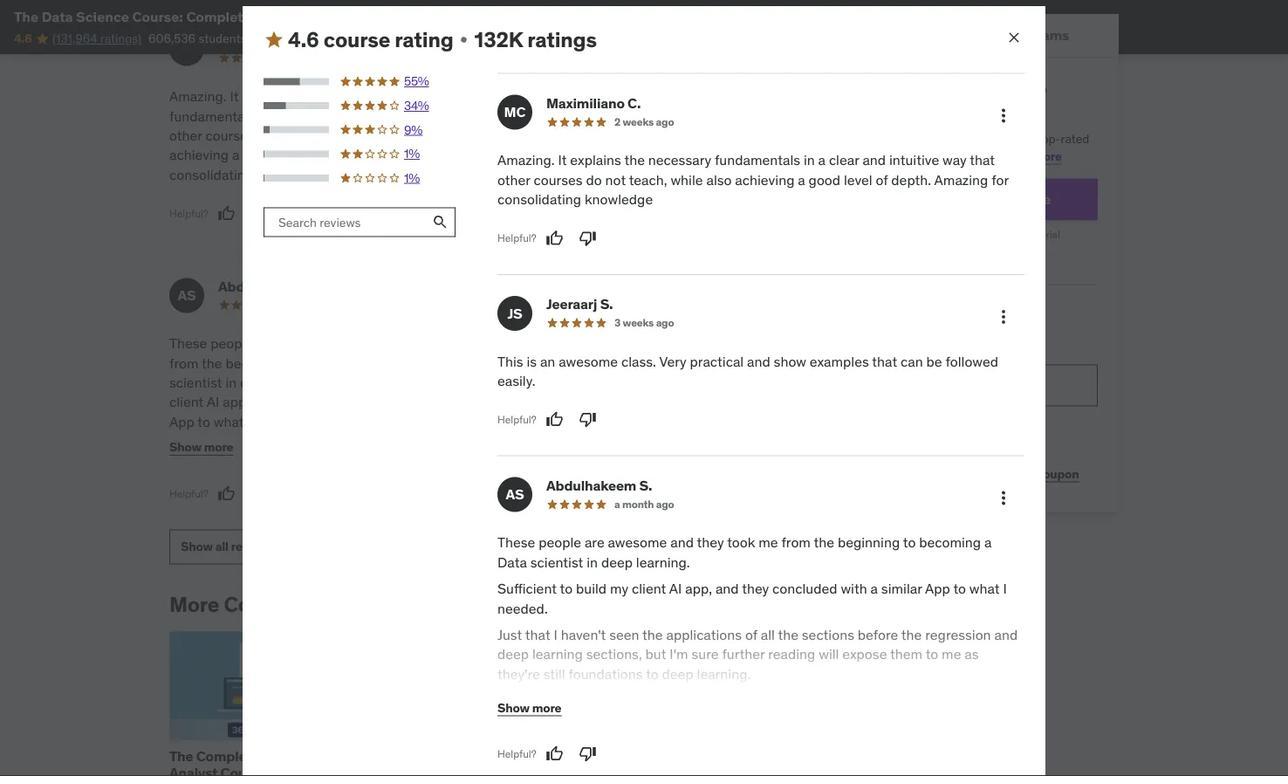Task type: describe. For each thing, give the bounding box(es) containing it.
the first 6 parts are really great, however once you get to the final parts, "deep learning" and "case study" which are supposedly the most important parts the course takes a real dive in quality.
[[489, 334, 777, 430]]

me inside just that i haven't seen the applications of all the sections before the regression and deep learning sections, but i'm sure further reading will expose them to me as they're still foundations to deep learning.
[[420, 471, 439, 489]]

2023 inside the complete financial analyst course 2023
[[269, 764, 303, 776]]

2 science from the left
[[289, 7, 342, 25]]

quality.
[[489, 413, 533, 430]]

0 vertical spatial abdulhakeem s.
[[218, 277, 324, 295]]

of inside get this course, plus 11,000+ of our top-rated courses, with personal plan.
[[1004, 131, 1015, 147]]

reading inside these people are awesome and they took me from the beginning to becoming a data scientist in deep learning. sufficient to build my client ai app, and they concluded with a similar app to what i needed. just that i haven't seen the applications of all the sections before the regression and deep learning sections, but i'm sure further reading will expose them to me as they're still foundations to deep learning.
[[769, 646, 816, 664]]

starting
[[881, 228, 919, 241]]

a inside sufficient to build my client ai app, and they concluded with a similar app to what i needed.
[[408, 393, 416, 411]]

jeeraarj s. for mark review by jeeraarj s. as unhelpful icon
[[547, 295, 613, 313]]

necessary for mark review by maximiliano c. as unhelpful image
[[320, 87, 383, 105]]

learn
[[999, 148, 1031, 164]]

0 vertical spatial complete
[[186, 7, 251, 25]]

when
[[607, 471, 643, 489]]

from for these people are awesome and they took me from the beginning to becoming a data scientist in deep learning. sufficient to build my client ai app, and they concluded with a similar app to what i needed. just that i haven't seen the applications of all the sections before the regression and deep learning sections, but i'm sure further reading will expose them to me as they're still foundations to deep learning.
[[782, 534, 811, 552]]

good for mark review by maximiliano c. as unhelpful icon
[[809, 171, 841, 189]]

jeeraarj for mark review by jeeraarj s. as unhelpful image
[[538, 30, 589, 48]]

4.6 for 4.6 course rating
[[288, 27, 319, 53]]

mark review by jeeraarj s. as unhelpful image
[[571, 146, 588, 163]]

will inside these people are awesome and they took me from the beginning to becoming a data scientist in deep learning. sufficient to build my client ai app, and they concluded with a similar app to what i needed. just that i haven't seen the applications of all the sections before the regression and deep learning sections, but i'm sure further reading will expose them to me as they're still foundations to deep learning.
[[819, 646, 839, 664]]

the for the data science course: complete data science bootcamp 2023
[[14, 7, 38, 25]]

ago for mark review by jeeraarj s. as unhelpful icon
[[656, 316, 674, 330]]

coupon
[[1035, 466, 1080, 482]]

be inside some coding related things just stop working, and steps are just completely skipped or go unexplained, making following extremely difficult. when you leave questions they take days to weeks to be answered and are usually unhelpful responses that don't solve issues.
[[657, 491, 673, 509]]

data inside these people are awesome and they took me from the beginning to becoming a data scientist in deep learning.
[[383, 354, 413, 372]]

additional actions for review by abdulhakeem s. image
[[994, 488, 1015, 509]]

mark review by maximiliano c. as helpful image
[[546, 230, 564, 247]]

try personal plan for free link
[[843, 179, 1098, 220]]

mark review by jeeraarj s. as helpful image for mark review by jeeraarj s. as unhelpful icon
[[546, 411, 564, 429]]

these people are awesome and they took me from the beginning to becoming a data scientist in deep learning.
[[169, 334, 450, 391]]

followed for mark review by jeeraarj s. as unhelpful icon
[[946, 353, 999, 371]]

submit search image
[[432, 214, 449, 232]]

they're inside just that i haven't seen the applications of all the sections before the regression and deep learning sections, but i'm sure further reading will expose them to me as they're still foundations to deep learning.
[[169, 491, 212, 509]]

the data science course: complete data science bootcamp 2023
[[14, 7, 451, 25]]

expose inside just that i haven't seen the applications of all the sections before the regression and deep learning sections, but i'm sure further reading will expose them to me as they're still foundations to deep learning.
[[320, 471, 365, 489]]

just inside just that i haven't seen the applications of all the sections before the regression and deep learning sections, but i'm sure further reading will expose them to me as they're still foundations to deep learning.
[[305, 413, 330, 430]]

depth. for mark review by maximiliano c. as unhelpful image
[[326, 146, 366, 164]]

app, inside sufficient to build my client ai app, and they concluded with a similar app to what i needed.
[[223, 393, 250, 411]]

helpful? left mark review by abdulhakeem s. as helpful icon
[[169, 487, 208, 500]]

0 vertical spatial month
[[986, 228, 1016, 241]]

parts,
[[608, 354, 643, 372]]

show for mark review by jeeraarj s. as unhelpful icon
[[774, 353, 807, 371]]

and inside the 'sql - mysql for data analytics and busines'
[[649, 764, 673, 776]]

foundations inside these people are awesome and they took me from the beginning to becoming a data scientist in deep learning. sufficient to build my client ai app, and they concluded with a similar app to what i needed. just that i haven't seen the applications of all the sections before the regression and deep learning sections, but i'm sure further reading will expose them to me as they're still foundations to deep learning.
[[569, 665, 643, 683]]

other for mark review by maximiliano c. as helpful icon
[[498, 171, 531, 189]]

knowledge for mark review by maximiliano c. as unhelpful icon
[[585, 191, 653, 209]]

0 vertical spatial course
[[324, 27, 390, 53]]

2 for mark review by maximiliano c. as unhelpful icon
[[615, 115, 621, 129]]

important
[[489, 393, 550, 411]]

first
[[516, 334, 540, 352]]

sufficient inside these people are awesome and they took me from the beginning to becoming a data scientist in deep learning. sufficient to build my client ai app, and they concluded with a similar app to what i needed. just that i haven't seen the applications of all the sections before the regression and deep learning sections, but i'm sure further reading will expose them to me as they're still foundations to deep learning.
[[498, 580, 557, 598]]

dialog containing 4.6 course rating
[[243, 6, 1046, 776]]

all inside just that i haven't seen the applications of all the sections before the regression and deep learning sections, but i'm sure further reading will expose them to me as they're still foundations to deep learning.
[[288, 432, 302, 450]]

still inside these people are awesome and they took me from the beginning to becoming a data scientist in deep learning. sufficient to build my client ai app, and they concluded with a similar app to what i needed. just that i haven't seen the applications of all the sections before the regression and deep learning sections, but i'm sure further reading will expose them to me as they're still foundations to deep learning.
[[544, 665, 565, 683]]

this is an awesome class. very practical and show examples that can be followed easily. for mark review by jeeraarj s. as unhelpful image
[[489, 87, 762, 125]]

seen inside just that i haven't seen the applications of all the sections before the regression and deep learning sections, but i'm sure further reading will expose them to me as they're still foundations to deep learning.
[[417, 413, 447, 430]]

to inside the first 6 parts are really great, however once you get to the final parts, "deep learning" and "case study" which are supposedly the most important parts the course takes a real dive in quality.
[[538, 354, 551, 372]]

79% off
[[960, 309, 1009, 327]]

i'm inside just that i haven't seen the applications of all the sections before the regression and deep learning sections, but i'm sure further reading will expose them to me as they're still foundations to deep learning.
[[438, 452, 456, 470]]

apply coupon button
[[981, 457, 1098, 492]]

very for mark review by jeeraarj s. as unhelpful icon
[[660, 353, 687, 371]]

for left free
[[1004, 190, 1023, 208]]

still inside just that i haven't seen the applications of all the sections before the regression and deep learning sections, but i'm sure further reading will expose them to me as they're still foundations to deep learning.
[[215, 491, 237, 509]]

with for and
[[378, 393, 405, 411]]

lifetime
[[944, 442, 982, 456]]

explains for mark review by maximiliano c. as unhelpful icon
[[570, 152, 622, 170]]

class. for mark review by jeeraarj s. as unhelpful icon
[[622, 353, 656, 371]]

mc for mark review by maximiliano c. as helpful icon
[[504, 104, 526, 121]]

day
[[914, 421, 932, 434]]

sections inside just that i haven't seen the applications of all the sections before the regression and deep learning sections, but i'm sure further reading will expose them to me as they're still foundations to deep learning.
[[329, 432, 381, 450]]

courses inside the subscribe to udemy's top courses
[[843, 101, 906, 123]]

show more button up mark review by abdulhakeem s. as helpful image
[[498, 691, 562, 726]]

skipped
[[489, 452, 539, 470]]

sections inside these people are awesome and they took me from the beginning to becoming a data scientist in deep learning. sufficient to build my client ai app, and they concluded with a similar app to what i needed. just that i haven't seen the applications of all the sections before the regression and deep learning sections, but i'm sure further reading will expose them to me as they're still foundations to deep learning.
[[802, 626, 855, 644]]

are up 'final'
[[591, 334, 611, 352]]

level for mark review by maximiliano c. as unhelpful icon
[[844, 171, 873, 189]]

app, inside these people are awesome and they took me from the beginning to becoming a data scientist in deep learning. sufficient to build my client ai app, and they concluded with a similar app to what i needed. just that i haven't seen the applications of all the sections before the regression and deep learning sections, but i'm sure further reading will expose them to me as they're still foundations to deep learning.
[[686, 580, 713, 598]]

amazing. it explains the necessary fundamentals in a clear and intuitive way that other courses do not teach, while also achieving a good level of depth. amazing for consolidating knowledge for mark review by maximiliano c. as unhelpful image
[[169, 87, 450, 183]]

to inside these people are awesome and they took me from the beginning to becoming a data scientist in deep learning.
[[291, 354, 304, 372]]

1 horizontal spatial as
[[506, 486, 524, 504]]

mc for mark review by maximiliano c. as helpful image on the left of the page
[[176, 39, 198, 57]]

do for mark review by maximiliano c. as unhelpful image
[[258, 126, 274, 144]]

606,536 students
[[148, 30, 247, 46]]

before inside these people are awesome and they took me from the beginning to becoming a data scientist in deep learning. sufficient to build my client ai app, and they concluded with a similar app to what i needed. just that i haven't seen the applications of all the sections before the regression and deep learning sections, but i'm sure further reading will expose them to me as they're still foundations to deep learning.
[[858, 626, 899, 644]]

try
[[890, 190, 910, 208]]

get
[[843, 131, 863, 147]]

c. for mark review by maximiliano c. as unhelpful image
[[300, 30, 313, 48]]

this
[[866, 131, 886, 147]]

that inside some coding related things just stop working, and steps are just completely skipped or go unexplained, making following extremely difficult. when you leave questions they take days to weeks to be answered and are usually unhelpful responses that don't solve issues.
[[688, 510, 713, 528]]

that inside these people are awesome and they took me from the beginning to becoming a data scientist in deep learning. sufficient to build my client ai app, and they concluded with a similar app to what i needed. just that i haven't seen the applications of all the sections before the regression and deep learning sections, but i'm sure further reading will expose them to me as they're still foundations to deep learning.
[[525, 626, 551, 644]]

other for mark review by maximiliano c. as helpful image on the left of the page
[[169, 126, 202, 144]]

the project management course: beginner to projec
[[378, 747, 563, 776]]

not for mark review by maximiliano c. as unhelpful icon
[[606, 171, 626, 189]]

teams button
[[978, 14, 1119, 56]]

c. for mark review by maximiliano c. as unhelpful icon
[[628, 94, 641, 112]]

by
[[309, 591, 332, 618]]

get
[[514, 354, 535, 372]]

which
[[569, 373, 605, 391]]

my inside sufficient to build my client ai app, and they concluded with a similar app to what i needed.
[[442, 373, 460, 391]]

is for mark review by jeeraarj s. as unhelpful icon mark review by jeeraarj s. as helpful image
[[527, 353, 537, 371]]

1 1% button from the top
[[264, 146, 457, 163]]

supposedly
[[632, 373, 703, 391]]

more down the some
[[524, 439, 553, 455]]

scientist for these people are awesome and they took me from the beginning to becoming a data scientist in deep learning. sufficient to build my client ai app, and they concluded with a similar app to what i needed. just that i haven't seen the applications of all the sections before the regression and deep learning sections, but i'm sure further reading will expose them to me as they're still foundations to deep learning.
[[531, 554, 584, 572]]

mark review by george l. as unhelpful image
[[571, 485, 588, 502]]

55%
[[404, 74, 429, 90]]

for up plan at the top of page
[[992, 171, 1009, 189]]

great,
[[651, 334, 687, 352]]

more up mark review by abdulhakeem s. as helpful icon
[[204, 439, 233, 455]]

examples for mark review by jeeraarj s. as unhelpful icon
[[810, 353, 869, 371]]

project
[[405, 747, 452, 765]]

however
[[691, 334, 743, 352]]

necessary for mark review by maximiliano c. as unhelpful icon
[[649, 152, 712, 170]]

132k
[[475, 27, 523, 53]]

unhelpful
[[559, 510, 617, 528]]

courses for mark review by jeeraarj s. as unhelpful image
[[206, 126, 255, 144]]

further inside these people are awesome and they took me from the beginning to becoming a data scientist in deep learning. sufficient to build my client ai app, and they concluded with a similar app to what i needed. just that i haven't seen the applications of all the sections before the regression and deep learning sections, but i'm sure further reading will expose them to me as they're still foundations to deep learning.
[[722, 646, 765, 664]]

working,
[[489, 432, 542, 450]]

achieving for mark review by maximiliano c. as unhelpful icon
[[736, 171, 795, 189]]

1 vertical spatial personal
[[913, 190, 970, 208]]

sufficient to build my client ai app, and they concluded with a similar app to what i needed.
[[169, 373, 460, 430]]

get this course, plus 11,000+ of our top-rated courses, with personal plan.
[[843, 131, 1090, 164]]

plan.
[[969, 148, 996, 164]]

0 vertical spatial 2023
[[417, 7, 451, 25]]

but inside these people are awesome and they took me from the beginning to becoming a data scientist in deep learning. sufficient to build my client ai app, and they concluded with a similar app to what i needed. just that i haven't seen the applications of all the sections before the regression and deep learning sections, but i'm sure further reading will expose them to me as they're still foundations to deep learning.
[[646, 646, 667, 664]]

not for mark review by maximiliano c. as unhelpful image
[[277, 126, 298, 144]]

study"
[[526, 373, 566, 391]]

amazing for mark review by maximiliano c. as unhelpful icon
[[935, 171, 989, 189]]

0 vertical spatial abdulhakeem
[[218, 277, 308, 295]]

stop
[[734, 413, 762, 430]]

complete inside the complete financial analyst course 2023
[[196, 747, 260, 765]]

try personal plan for free
[[890, 190, 1052, 208]]

some coding related things just stop working, and steps are just completely skipped or go unexplained, making following extremely difficult. when you leave questions they take days to weeks to be answered and are usually unhelpful responses that don't solve issues.
[[489, 413, 769, 548]]

more
[[169, 591, 219, 618]]

show all reviews button
[[169, 529, 286, 564]]

i inside sufficient to build my client ai app, and they concluded with a similar app to what i needed.
[[247, 413, 251, 430]]

practical for mark review by jeeraarj s. as unhelpful image
[[682, 87, 735, 105]]

in inside these people are awesome and they took me from the beginning to becoming a data scientist in deep learning. sufficient to build my client ai app, and they concluded with a similar app to what i needed. just that i haven't seen the applications of all the sections before the regression and deep learning sections, but i'm sure further reading will expose them to me as they're still foundations to deep learning.
[[587, 554, 598, 572]]

from for these people are awesome and they took me from the beginning to becoming a data scientist in deep learning.
[[169, 354, 199, 372]]

reviews
[[231, 539, 275, 554]]

client inside these people are awesome and they took me from the beginning to becoming a data scientist in deep learning. sufficient to build my client ai app, and they concluded with a similar app to what i needed. just that i haven't seen the applications of all the sections before the regression and deep learning sections, but i'm sure further reading will expose them to me as they're still foundations to deep learning.
[[632, 580, 667, 598]]

learning inside just that i haven't seen the applications of all the sections before the regression and deep learning sections, but i'm sure further reading will expose them to me as they're still foundations to deep learning.
[[300, 452, 351, 470]]

sql - mysql for data analytics and busines
[[586, 747, 735, 776]]

similar inside sufficient to build my client ai app, and they concluded with a similar app to what i needed.
[[419, 393, 460, 411]]

i'm inside these people are awesome and they took me from the beginning to becoming a data scientist in deep learning. sufficient to build my client ai app, and they concluded with a similar app to what i needed. just that i haven't seen the applications of all the sections before the regression and deep learning sections, but i'm sure further reading will expose them to me as they're still foundations to deep learning.
[[670, 646, 689, 664]]

people for these people are awesome and they took me from the beginning to becoming a data scientist in deep learning.
[[211, 334, 253, 352]]

foundations inside just that i haven't seen the applications of all the sections before the regression and deep learning sections, but i'm sure further reading will expose them to me as they're still foundations to deep learning.
[[241, 491, 315, 509]]

and inside sufficient to build my client ai app, and they concluded with a similar app to what i needed.
[[253, 393, 276, 411]]

dive
[[733, 393, 759, 411]]

that inside just that i haven't seen the applications of all the sections before the regression and deep learning sections, but i'm sure further reading will expose them to me as they're still foundations to deep learning.
[[333, 413, 358, 430]]

mark review by jeeraarj s. as unhelpful image
[[579, 411, 597, 429]]

good for mark review by maximiliano c. as unhelpful image
[[243, 146, 275, 164]]

followed for mark review by jeeraarj s. as unhelpful image
[[661, 107, 714, 125]]

deep inside these people are awesome and they took me from the beginning to becoming a data scientist in deep learning.
[[240, 373, 272, 391]]

real
[[707, 393, 730, 411]]

practical for mark review by jeeraarj s. as unhelpful icon
[[690, 353, 744, 371]]

js for mark review by jeeraarj s. as helpful image associated with mark review by jeeraarj s. as unhelpful image
[[499, 39, 514, 57]]

making
[[659, 452, 706, 470]]

for inside the 'sql - mysql for data analytics and busines'
[[674, 747, 692, 765]]

client inside sufficient to build my client ai app, and they concluded with a similar app to what i needed.
[[169, 393, 204, 411]]

apply
[[1000, 466, 1033, 482]]

helpful? for mark review by jeeraarj s. as helpful image associated with mark review by jeeraarj s. as unhelpful image
[[489, 148, 528, 161]]

"deep
[[647, 354, 683, 372]]

weeks for mark review by maximiliano c. as unhelpful image
[[295, 51, 326, 65]]

s. for mark review by jeeraarj s. as helpful image associated with mark review by jeeraarj s. as unhelpful image
[[592, 30, 605, 48]]

mysql
[[625, 747, 671, 765]]

1 vertical spatial just
[[633, 432, 656, 450]]

similar inside these people are awesome and they took me from the beginning to becoming a data scientist in deep learning. sufficient to build my client ai app, and they concluded with a similar app to what i needed. just that i haven't seen the applications of all the sections before the regression and deep learning sections, but i'm sure further reading will expose them to me as they're still foundations to deep learning.
[[882, 580, 923, 598]]

34% button
[[264, 98, 457, 115]]

leave
[[672, 471, 704, 489]]

all inside button
[[215, 539, 229, 554]]

are down parts,
[[609, 373, 629, 391]]

very for mark review by jeeraarj s. as unhelpful image
[[651, 87, 678, 105]]

took for these people are awesome and they took me from the beginning to becoming a data scientist in deep learning.
[[399, 334, 427, 352]]

trial
[[1043, 228, 1061, 241]]

sure inside just that i haven't seen the applications of all the sections before the regression and deep learning sections, but i'm sure further reading will expose them to me as they're still foundations to deep learning.
[[169, 471, 196, 489]]

in inside these people are awesome and they took me from the beginning to becoming a data scientist in deep learning.
[[226, 373, 237, 391]]

learning inside these people are awesome and they took me from the beginning to becoming a data scientist in deep learning. sufficient to build my client ai app, and they concluded with a similar app to what i needed. just that i haven't seen the applications of all the sections before the regression and deep learning sections, but i'm sure further reading will expose them to me as they're still foundations to deep learning.
[[533, 646, 583, 664]]

helpful? for mark review by jeeraarj s. as unhelpful icon mark review by jeeraarj s. as helpful image
[[498, 413, 537, 427]]

analytics
[[586, 764, 646, 776]]

unexplained,
[[577, 452, 656, 470]]

teams
[[1028, 26, 1070, 44]]

this for mark review by jeeraarj s. as helpful image associated with mark review by jeeraarj s. as unhelpful image
[[489, 87, 515, 105]]

applications inside these people are awesome and they took me from the beginning to becoming a data scientist in deep learning. sufficient to build my client ai app, and they concluded with a similar app to what i needed. just that i haven't seen the applications of all the sections before the regression and deep learning sections, but i'm sure further reading will expose them to me as they're still foundations to deep learning.
[[667, 626, 742, 644]]

month inside dialog
[[622, 498, 654, 511]]

1 horizontal spatial just
[[708, 413, 731, 430]]

ai inside sufficient to build my client ai app, and they concluded with a similar app to what i needed.
[[207, 393, 220, 411]]

also for mark review by maximiliano c. as unhelpful image
[[378, 126, 404, 144]]

guarantee
[[996, 421, 1045, 434]]

9% button
[[264, 122, 457, 139]]

me inside these people are awesome and they took me from the beginning to becoming a data scientist in deep learning.
[[431, 334, 450, 352]]

0 vertical spatial parts
[[555, 334, 588, 352]]

teach, for mark review by maximiliano c. as unhelpful icon
[[629, 171, 668, 189]]

they inside some coding related things just stop working, and steps are just completely skipped or go unexplained, making following extremely difficult. when you leave questions they take days to weeks to be answered and are usually unhelpful responses that don't solve issues.
[[489, 491, 516, 509]]

fundamentals for mark review by maximiliano c. as unhelpful image
[[169, 107, 255, 125]]

for down 34%
[[426, 146, 443, 164]]

way for mark review by maximiliano c. as unhelpful icon
[[943, 152, 967, 170]]

learn more
[[999, 148, 1062, 164]]

(131,964
[[52, 30, 97, 46]]

learn more link
[[999, 148, 1062, 164]]

starting at $16.58 per month after trial
[[881, 228, 1061, 241]]

extremely
[[489, 471, 550, 489]]

most
[[730, 373, 762, 391]]

4.6 for 4.6
[[14, 30, 32, 46]]

1 vertical spatial parts
[[554, 393, 586, 411]]

more inside dialog
[[532, 700, 562, 716]]

app inside sufficient to build my client ai app, and they concluded with a similar app to what i needed.
[[169, 413, 195, 430]]

show for mark review by jeeraarj s. as unhelpful image
[[489, 107, 522, 125]]

2 months ago
[[606, 298, 672, 312]]

mark review by jeeraarj s. as helpful image for mark review by jeeraarj s. as unhelpful image
[[537, 146, 555, 163]]

sql - mysql for data analytics and busines link
[[586, 747, 749, 776]]

2 1% button from the top
[[264, 170, 457, 187]]

analyst
[[169, 764, 218, 776]]

you inside the first 6 parts are really great, however once you get to the final parts, "deep learning" and "case study" which are supposedly the most important parts the course takes a real dive in quality.
[[489, 354, 511, 372]]

course,
[[889, 131, 929, 147]]

fundamentals for mark review by maximiliano c. as unhelpful icon
[[715, 152, 801, 170]]

amazing. for mark review by maximiliano c. as helpful icon
[[498, 152, 555, 170]]

sql
[[586, 747, 613, 765]]

they're inside these people are awesome and they took me from the beginning to becoming a data scientist in deep learning. sufficient to build my client ai app, and they concluded with a similar app to what i needed. just that i haven't seen the applications of all the sections before the regression and deep learning sections, but i'm sure further reading will expose them to me as they're still foundations to deep learning.
[[498, 665, 540, 683]]

1 horizontal spatial 2
[[606, 298, 612, 312]]

gl
[[498, 286, 515, 304]]

a inside these people are awesome and they took me from the beginning to becoming a data scientist in deep learning.
[[372, 354, 380, 372]]

easily. for mark review by jeeraarj s. as unhelpful icon
[[498, 372, 536, 390]]

helpful? for mark review by maximiliano c. as helpful icon
[[498, 232, 537, 245]]

are up unexplained,
[[610, 432, 630, 450]]

takes
[[658, 393, 692, 411]]

becoming for these people are awesome and they took me from the beginning to becoming a data scientist in deep learning.
[[307, 354, 369, 372]]

606,536
[[148, 30, 196, 46]]

are inside these people are awesome and they took me from the beginning to becoming a data scientist in deep learning.
[[257, 334, 277, 352]]

them inside these people are awesome and they took me from the beginning to becoming a data scientist in deep learning. sufficient to build my client ai app, and they concluded with a similar app to what i needed. just that i haven't seen the applications of all the sections before the regression and deep learning sections, but i'm sure further reading will expose them to me as they're still foundations to deep learning.
[[891, 646, 923, 664]]

awesome up which
[[559, 353, 618, 371]]

i inside just that i haven't seen the applications of all the sections before the regression and deep learning sections, but i'm sure further reading will expose them to me as they're still foundations to deep learning.
[[361, 413, 365, 430]]

awesome inside these people are awesome and they took me from the beginning to becoming a data scientist in deep learning.
[[280, 334, 339, 352]]

this for mark review by jeeraarj s. as unhelpful icon mark review by jeeraarj s. as helpful image
[[498, 353, 523, 371]]

maximiliano c. for mark review by maximiliano c. as unhelpful icon
[[547, 94, 641, 112]]

build inside sufficient to build my client ai app, and they concluded with a similar app to what i needed.
[[408, 373, 438, 391]]

and inside just that i haven't seen the applications of all the sections before the regression and deep learning sections, but i'm sure further reading will expose them to me as they're still foundations to deep learning.
[[239, 452, 262, 470]]

expose inside these people are awesome and they took me from the beginning to becoming a data scientist in deep learning. sufficient to build my client ai app, and they concluded with a similar app to what i needed. just that i haven't seen the applications of all the sections before the regression and deep learning sections, but i'm sure further reading will expose them to me as they're still foundations to deep learning.
[[843, 646, 887, 664]]

the for the complete financial analyst course 2023
[[169, 747, 193, 765]]

abdulhakeem s. inside dialog
[[547, 477, 653, 495]]

it for mark review by maximiliano c. as helpful image on the left of the page
[[230, 87, 239, 105]]

show more down quality.
[[489, 439, 553, 455]]

and inside the first 6 parts are really great, however once you get to the final parts, "deep learning" and "case study" which are supposedly the most important parts the course takes a real dive in quality.
[[746, 354, 769, 372]]

students
[[199, 30, 247, 46]]

with inside these people are awesome and they took me from the beginning to becoming a data scientist in deep learning. sufficient to build my client ai app, and they concluded with a similar app to what i needed. just that i haven't seen the applications of all the sections before the regression and deep learning sections, but i'm sure further reading will expose them to me as they're still foundations to deep learning.
[[841, 580, 868, 598]]

top-
[[1038, 131, 1061, 147]]

$16.58
[[933, 228, 965, 241]]

don't
[[716, 510, 748, 528]]

course inside the first 6 parts are really great, however once you get to the final parts, "deep learning" and "case study" which are supposedly the most important parts the course takes a real dive in quality.
[[613, 393, 655, 411]]

further inside just that i haven't seen the applications of all the sections before the regression and deep learning sections, but i'm sure further reading will expose them to me as they're still foundations to deep learning.
[[200, 471, 243, 489]]

personal inside get this course, plus 11,000+ of our top-rated courses, with personal plan.
[[918, 148, 966, 164]]

medium image
[[264, 30, 285, 50]]

questions
[[708, 471, 769, 489]]

of inside just that i haven't seen the applications of all the sections before the regression and deep learning sections, but i'm sure further reading will expose them to me as they're still foundations to deep learning.
[[272, 432, 284, 450]]

people for these people are awesome and they took me from the beginning to becoming a data scientist in deep learning. sufficient to build my client ai app, and they concluded with a similar app to what i needed. just that i haven't seen the applications of all the sections before the regression and deep learning sections, but i'm sure further reading will expose them to me as they're still foundations to deep learning.
[[539, 534, 582, 552]]

consolidating for mark review by maximiliano c. as helpful image on the left of the page
[[169, 165, 253, 183]]

weeks for mark review by maximiliano c. as unhelpful icon
[[623, 115, 654, 129]]

are up "solve"
[[489, 510, 509, 528]]



Task type: locate. For each thing, give the bounding box(es) containing it.
1 horizontal spatial intuitive
[[890, 152, 940, 170]]

ago for mark review by maximiliano c. as unhelpful icon
[[656, 115, 674, 129]]

1 horizontal spatial will
[[819, 646, 839, 664]]

learning. inside just that i haven't seen the applications of all the sections before the regression and deep learning sections, but i'm sure further reading will expose them to me as they're still foundations to deep learning.
[[369, 491, 422, 509]]

this up "case
[[498, 353, 523, 371]]

rating
[[395, 27, 454, 53]]

awesome up sufficient to build my client ai app, and they concluded with a similar app to what i needed.
[[280, 334, 339, 352]]

they
[[369, 334, 396, 352], [280, 393, 307, 411], [489, 491, 516, 509], [697, 534, 724, 552], [742, 580, 769, 598]]

1 vertical spatial all
[[215, 539, 229, 554]]

course: inside 'the project management course: beginner to projec'
[[378, 764, 428, 776]]

people
[[211, 334, 253, 352], [539, 534, 582, 552]]

helpful? for mark review by george l. as helpful image
[[489, 487, 528, 500]]

subscribe to udemy's top courses
[[843, 79, 1048, 123]]

-
[[616, 747, 622, 765]]

regression inside just that i haven't seen the applications of all the sections before the regression and deep learning sections, but i'm sure further reading will expose them to me as they're still foundations to deep learning.
[[169, 452, 235, 470]]

1 horizontal spatial foundations
[[569, 665, 643, 683]]

deep
[[240, 373, 272, 391], [265, 452, 297, 470], [334, 491, 366, 509], [602, 554, 633, 572], [498, 646, 529, 664], [662, 665, 694, 683]]

i'm
[[438, 452, 456, 470], [670, 646, 689, 664]]

4.6 right the medium image
[[288, 27, 319, 53]]

these for these people are awesome and they took me from the beginning to becoming a data scientist in deep learning. sufficient to build my client ai app, and they concluded with a similar app to what i needed. just that i haven't seen the applications of all the sections before the regression and deep learning sections, but i'm sure further reading will expose them to me as they're still foundations to deep learning.
[[498, 534, 535, 552]]

will inside just that i haven't seen the applications of all the sections before the regression and deep learning sections, but i'm sure further reading will expose them to me as they're still foundations to deep learning.
[[297, 471, 317, 489]]

helpful? for mark review by abdulhakeem s. as helpful image
[[498, 748, 537, 761]]

all inside these people are awesome and they took me from the beginning to becoming a data scientist in deep learning. sufficient to build my client ai app, and they concluded with a similar app to what i needed. just that i haven't seen the applications of all the sections before the regression and deep learning sections, but i'm sure further reading will expose them to me as they're still foundations to deep learning.
[[761, 626, 775, 644]]

for right mysql
[[674, 747, 692, 765]]

knowledge up mark review by maximiliano c. as unhelpful image
[[257, 165, 325, 183]]

helpful? left mark review by maximiliano c. as helpful image on the left of the page
[[169, 206, 208, 220]]

final
[[578, 354, 604, 372]]

beginning for these people are awesome and they took me from the beginning to becoming a data scientist in deep learning. sufficient to build my client ai app, and they concluded with a similar app to what i needed. just that i haven't seen the applications of all the sections before the regression and deep learning sections, but i'm sure further reading will expose them to me as they're still foundations to deep learning.
[[838, 534, 900, 552]]

teams tab list
[[822, 14, 1119, 58]]

took inside these people are awesome and they took me from the beginning to becoming a data scientist in deep learning. sufficient to build my client ai app, and they concluded with a similar app to what i needed. just that i haven't seen the applications of all the sections before the regression and deep learning sections, but i'm sure further reading will expose them to me as they're still foundations to deep learning.
[[727, 534, 756, 552]]

what inside these people are awesome and they took me from the beginning to becoming a data scientist in deep learning. sufficient to build my client ai app, and they concluded with a similar app to what i needed. just that i haven't seen the applications of all the sections before the regression and deep learning sections, but i'm sure further reading will expose them to me as they're still foundations to deep learning.
[[970, 580, 1000, 598]]

xsmall image
[[457, 33, 471, 47]]

2 vertical spatial 2
[[606, 298, 612, 312]]

answered
[[676, 491, 736, 509]]

1 vertical spatial this
[[498, 353, 523, 371]]

awesome up mark review by jeeraarj s. as unhelpful image
[[550, 87, 610, 105]]

practical
[[682, 87, 735, 105], [690, 353, 744, 371]]

to inside 'the project management course: beginner to projec'
[[492, 764, 506, 776]]

amazing. for mark review by maximiliano c. as helpful image on the left of the page
[[169, 87, 227, 105]]

1 horizontal spatial maximiliano c.
[[547, 94, 641, 112]]

will
[[297, 471, 317, 489], [819, 646, 839, 664]]

still up show all reviews
[[215, 491, 237, 509]]

0 vertical spatial this is an awesome class. very practical and show examples that can be followed easily.
[[489, 87, 762, 125]]

mark review by maximiliano c. as helpful image
[[218, 205, 235, 222]]

the
[[296, 87, 317, 105], [625, 152, 645, 170], [202, 354, 222, 372], [554, 354, 575, 372], [706, 373, 727, 391], [589, 393, 610, 411], [169, 432, 190, 450], [305, 432, 326, 450], [429, 432, 449, 450], [814, 534, 835, 552], [643, 626, 663, 644], [778, 626, 799, 644], [902, 626, 922, 644]]

0 horizontal spatial just
[[633, 432, 656, 450]]

1 horizontal spatial abdulhakeem s.
[[547, 477, 653, 495]]

30-
[[897, 421, 914, 434]]

1% for 1st 1% button from the bottom of the dialog containing 4.6 course rating
[[404, 170, 420, 186]]

depth.
[[326, 146, 366, 164], [892, 171, 932, 189]]

1 1% from the top
[[404, 146, 420, 162]]

show more button up extremely
[[489, 430, 553, 465]]

1 vertical spatial achieving
[[736, 171, 795, 189]]

back
[[970, 421, 994, 434]]

do for mark review by maximiliano c. as unhelpful icon
[[586, 171, 602, 189]]

bootcamp
[[345, 7, 414, 25]]

0 vertical spatial very
[[651, 87, 678, 105]]

what
[[214, 413, 244, 430], [970, 580, 1000, 598]]

1 vertical spatial depth.
[[892, 171, 932, 189]]

0 horizontal spatial client
[[169, 393, 204, 411]]

course
[[221, 764, 267, 776]]

other
[[169, 126, 202, 144], [498, 171, 531, 189]]

1 vertical spatial 1%
[[404, 170, 420, 186]]

helpful? down skipped
[[489, 487, 528, 500]]

show for show all reviews button
[[181, 539, 213, 554]]

0 horizontal spatial they're
[[169, 491, 212, 509]]

this is an awesome class. very practical and show examples that can be followed easily. up dive
[[498, 353, 999, 390]]

2 weeks ago
[[286, 51, 346, 65], [615, 115, 674, 129]]

amazing. left mark review by jeeraarj s. as unhelpful image
[[498, 152, 555, 170]]

took inside these people are awesome and they took me from the beginning to becoming a data scientist in deep learning.
[[399, 334, 427, 352]]

ago for mark review by abdulhakeem s. as unhelpful image
[[656, 498, 675, 511]]

1 horizontal spatial way
[[943, 152, 967, 170]]

1 vertical spatial followed
[[946, 353, 999, 371]]

an for mark review by jeeraarj s. as unhelpful icon mark review by jeeraarj s. as helpful image
[[540, 353, 556, 371]]

2 horizontal spatial with
[[892, 148, 915, 164]]

foundations up sql
[[569, 665, 643, 683]]

1 vertical spatial 2
[[615, 115, 621, 129]]

jeeraarj
[[538, 30, 589, 48], [547, 295, 597, 313]]

1 horizontal spatial i'm
[[670, 646, 689, 664]]

weeks for mark review by jeeraarj s. as unhelpful icon
[[623, 316, 654, 330]]

0 horizontal spatial sections,
[[354, 452, 410, 470]]

1 horizontal spatial followed
[[946, 353, 999, 371]]

helpful? down important
[[498, 413, 537, 427]]

issues.
[[525, 530, 567, 548]]

helpful? left mark review by abdulhakeem s. as helpful image
[[498, 748, 537, 761]]

helpful? left mark review by jeeraarj s. as unhelpful image
[[489, 148, 528, 161]]

just inside these people are awesome and they took me from the beginning to becoming a data scientist in deep learning. sufficient to build my client ai app, and they concluded with a similar app to what i needed. just that i haven't seen the applications of all the sections before the regression and deep learning sections, but i'm sure further reading will expose them to me as they're still foundations to deep learning.
[[498, 626, 522, 644]]

abdulhakeem s. down unexplained,
[[547, 477, 653, 495]]

are up sufficient to build my client ai app, and they concluded with a similar app to what i needed.
[[257, 334, 277, 352]]

is
[[518, 87, 528, 105], [527, 353, 537, 371]]

are inside these people are awesome and they took me from the beginning to becoming a data scientist in deep learning. sufficient to build my client ai app, and they concluded with a similar app to what i needed. just that i haven't seen the applications of all the sections before the regression and deep learning sections, but i'm sure further reading will expose them to me as they're still foundations to deep learning.
[[585, 534, 605, 552]]

learning. inside these people are awesome and they took me from the beginning to becoming a data scientist in deep learning.
[[275, 373, 329, 391]]

show more up mark review by abdulhakeem s. as helpful icon
[[169, 439, 233, 455]]

applications inside just that i haven't seen the applications of all the sections before the regression and deep learning sections, but i'm sure further reading will expose them to me as they're still foundations to deep learning.
[[193, 432, 269, 450]]

0 horizontal spatial them
[[368, 471, 400, 489]]

concluded inside these people are awesome and they took me from the beginning to becoming a data scientist in deep learning. sufficient to build my client ai app, and they concluded with a similar app to what i needed. just that i haven't seen the applications of all the sections before the regression and deep learning sections, but i'm sure further reading will expose them to me as they're still foundations to deep learning.
[[773, 580, 838, 598]]

udemy's
[[948, 79, 1017, 100]]

scientist inside these people are awesome and they took me from the beginning to becoming a data scientist in deep learning. sufficient to build my client ai app, and they concluded with a similar app to what i needed. just that i haven't seen the applications of all the sections before the regression and deep learning sections, but i'm sure further reading will expose them to me as they're still foundations to deep learning.
[[531, 554, 584, 572]]

things
[[666, 413, 705, 430]]

learning.
[[275, 373, 329, 391], [369, 491, 422, 509], [636, 554, 690, 572], [697, 665, 751, 683]]

science up (131,964 ratings)
[[76, 7, 129, 25]]

before inside just that i haven't seen the applications of all the sections before the regression and deep learning sections, but i'm sure further reading will expose them to me as they're still foundations to deep learning.
[[385, 432, 425, 450]]

0 horizontal spatial amazing.
[[169, 87, 227, 105]]

but inside just that i haven't seen the applications of all the sections before the regression and deep learning sections, but i'm sure further reading will expose them to me as they're still foundations to deep learning.
[[413, 452, 434, 470]]

0 vertical spatial sections,
[[354, 452, 410, 470]]

build inside these people are awesome and they took me from the beginning to becoming a data scientist in deep learning. sufficient to build my client ai app, and they concluded with a similar app to what i needed. just that i haven't seen the applications of all the sections before the regression and deep learning sections, but i'm sure further reading will expose them to me as they're still foundations to deep learning.
[[576, 580, 607, 598]]

amazing. down 606,536 students
[[169, 87, 227, 105]]

mark review by abdulhakeem s. as unhelpful image
[[579, 746, 597, 763]]

course: for complete
[[132, 7, 183, 25]]

an down 6
[[540, 353, 556, 371]]

1 science from the left
[[76, 7, 129, 25]]

course down bootcamp
[[324, 27, 390, 53]]

intuitive down 55% button
[[344, 107, 394, 125]]

months
[[614, 298, 651, 312]]

jeeraarj s. for mark review by jeeraarj s. as unhelpful image
[[538, 30, 605, 48]]

plan
[[973, 190, 1001, 208]]

needed. down these people are awesome and they took me from the beginning to becoming a data scientist in deep learning.
[[255, 413, 305, 430]]

"case
[[489, 373, 523, 391]]

beginner
[[430, 764, 490, 776]]

1% for second 1% button from the bottom of the dialog containing 4.6 course rating
[[404, 146, 420, 162]]

knowledge up mark review by maximiliano c. as unhelpful icon
[[585, 191, 653, 209]]

1 horizontal spatial them
[[891, 646, 923, 664]]

1 vertical spatial needed.
[[498, 600, 548, 618]]

amazing down 9%
[[369, 146, 423, 164]]

subscribe
[[843, 79, 924, 100]]

parts up mark review by jeeraarj s. as unhelpful icon
[[554, 393, 586, 411]]

concluded inside sufficient to build my client ai app, and they concluded with a similar app to what i needed.
[[310, 393, 375, 411]]

amazing. it explains the necessary fundamentals in a clear and intuitive way that other courses do not teach, while also achieving a good level of depth. amazing for consolidating knowledge
[[169, 87, 450, 183], [498, 152, 1009, 209]]

ratings)
[[100, 30, 141, 46]]

clear down 55% button
[[284, 107, 314, 125]]

depth. for mark review by maximiliano c. as unhelpful icon
[[892, 171, 932, 189]]

11,000+
[[958, 131, 1001, 147]]

0 vertical spatial class.
[[613, 87, 648, 105]]

this is an awesome class. very practical and show examples that can be followed easily. up mark review by jeeraarj s. as unhelpful image
[[489, 87, 762, 125]]

Search reviews text field
[[264, 208, 426, 238]]

1 vertical spatial sufficient
[[498, 580, 557, 598]]

amazing for mark review by maximiliano c. as unhelpful image
[[369, 146, 423, 164]]

0 horizontal spatial still
[[215, 491, 237, 509]]

sure
[[169, 471, 196, 489], [692, 646, 719, 664]]

can for mark review by jeeraarj s. as unhelpful image
[[616, 107, 638, 125]]

go
[[558, 452, 574, 470]]

clear
[[284, 107, 314, 125], [829, 152, 860, 170]]

and
[[739, 87, 762, 105], [317, 107, 341, 125], [863, 152, 886, 170], [343, 334, 366, 352], [747, 353, 771, 371], [746, 354, 769, 372], [253, 393, 276, 411], [545, 432, 569, 450], [239, 452, 262, 470], [740, 491, 763, 509], [671, 534, 694, 552], [716, 580, 739, 598], [995, 626, 1018, 644], [649, 764, 673, 776]]

132k ratings
[[475, 27, 597, 53]]

my
[[442, 373, 460, 391], [610, 580, 629, 598]]

with
[[892, 148, 915, 164], [378, 393, 405, 411], [841, 580, 868, 598]]

consolidating up mark review by maximiliano c. as helpful icon
[[498, 191, 582, 209]]

some
[[533, 413, 570, 430]]

build
[[408, 373, 438, 391], [576, 580, 607, 598]]

once
[[746, 334, 777, 352]]

complete
[[186, 7, 251, 25], [196, 747, 260, 765]]

still up mark review by abdulhakeem s. as helpful image
[[544, 665, 565, 683]]

show for show more button related to app
[[169, 439, 201, 455]]

our
[[1018, 131, 1035, 147]]

needed. inside sufficient to build my client ai app, and they concluded with a similar app to what i needed.
[[255, 413, 305, 430]]

access
[[984, 442, 1018, 456]]

way down 55%
[[397, 107, 421, 125]]

6
[[544, 334, 552, 352]]

course: left beginner
[[378, 764, 428, 776]]

0 vertical spatial what
[[214, 413, 244, 430]]

show down once at the top right of page
[[774, 353, 807, 371]]

a inside the first 6 parts are really great, however once you get to the final parts, "deep learning" and "case study" which are supposedly the most important parts the course takes a real dive in quality.
[[696, 393, 703, 411]]

these inside these people are awesome and they took me from the beginning to becoming a data scientist in deep learning.
[[169, 334, 207, 352]]

science up 4.6 course rating
[[289, 7, 342, 25]]

you inside some coding related things just stop working, and steps are just completely skipped or go unexplained, making following extremely difficult. when you leave questions they take days to weeks to be answered and are usually unhelpful responses that don't solve issues.
[[646, 471, 668, 489]]

the inside these people are awesome and they took me from the beginning to becoming a data scientist in deep learning.
[[202, 354, 222, 372]]

0 horizontal spatial maximiliano
[[218, 30, 297, 48]]

they're up management
[[498, 665, 540, 683]]

jeeraarj for mark review by jeeraarj s. as unhelpful icon
[[547, 295, 597, 313]]

people inside these people are awesome and they took me from the beginning to becoming a data scientist in deep learning. sufficient to build my client ai app, and they concluded with a similar app to what i needed. just that i haven't seen the applications of all the sections before the regression and deep learning sections, but i'm sure further reading will expose them to me as they're still foundations to deep learning.
[[539, 534, 582, 552]]

personal down the plus at the right
[[918, 148, 966, 164]]

0 horizontal spatial 2 weeks ago
[[286, 51, 346, 65]]

1 vertical spatial month
[[622, 498, 654, 511]]

sections, inside just that i haven't seen the applications of all the sections before the regression and deep learning sections, but i'm sure further reading will expose them to me as they're still foundations to deep learning.
[[354, 452, 410, 470]]

maximiliano c. for mark review by maximiliano c. as unhelpful image
[[218, 30, 313, 48]]

do down mark review by jeeraarj s. as unhelpful image
[[586, 171, 602, 189]]

teach, for mark review by maximiliano c. as unhelpful image
[[301, 126, 339, 144]]

0 horizontal spatial app,
[[223, 393, 250, 411]]

completely
[[659, 432, 728, 450]]

from inside these people are awesome and they took me from the beginning to becoming a data scientist in deep learning. sufficient to build my client ai app, and they concluded with a similar app to what i needed. just that i haven't seen the applications of all the sections before the regression and deep learning sections, but i'm sure further reading will expose them to me as they're still foundations to deep learning.
[[782, 534, 811, 552]]

as inside these people are awesome and they took me from the beginning to becoming a data scientist in deep learning. sufficient to build my client ai app, and they concluded with a similar app to what i needed. just that i haven't seen the applications of all the sections before the regression and deep learning sections, but i'm sure further reading will expose them to me as they're still foundations to deep learning.
[[965, 646, 979, 664]]

maximiliano c. up mark review by jeeraarj s. as unhelpful image
[[547, 94, 641, 112]]

amazing up try personal plan for free
[[935, 171, 989, 189]]

1 horizontal spatial clear
[[829, 152, 860, 170]]

and inside these people are awesome and they took me from the beginning to becoming a data scientist in deep learning.
[[343, 334, 366, 352]]

abdulhakeem s. down mark review by maximiliano c. as unhelpful image
[[218, 277, 324, 295]]

app,
[[223, 393, 250, 411], [686, 580, 713, 598]]

it
[[230, 87, 239, 105], [558, 152, 567, 170]]

1 vertical spatial an
[[540, 353, 556, 371]]

with inside sufficient to build my client ai app, and they concluded with a similar app to what i needed.
[[378, 393, 405, 411]]

or
[[542, 452, 554, 470]]

0 horizontal spatial month
[[622, 498, 654, 511]]

while for mark review by maximiliano c. as unhelpful image
[[343, 126, 375, 144]]

just down real
[[708, 413, 731, 430]]

explains up mark review by maximiliano c. as unhelpful icon
[[570, 152, 622, 170]]

sections, inside these people are awesome and they took me from the beginning to becoming a data scientist in deep learning. sufficient to build my client ai app, and they concluded with a similar app to what i needed. just that i haven't seen the applications of all the sections before the regression and deep learning sections, but i'm sure further reading will expose them to me as they're still foundations to deep learning.
[[587, 646, 642, 664]]

it for mark review by maximiliano c. as helpful icon
[[558, 152, 567, 170]]

0 vertical spatial personal
[[918, 148, 966, 164]]

0 horizontal spatial expose
[[320, 471, 365, 489]]

beginning for these people are awesome and they took me from the beginning to becoming a data scientist in deep learning.
[[226, 354, 288, 372]]

are down unhelpful
[[585, 534, 605, 552]]

for
[[426, 146, 443, 164], [992, 171, 1009, 189], [1004, 190, 1023, 208], [674, 747, 692, 765]]

more down top-
[[1033, 148, 1062, 164]]

clear for mark review by maximiliano c. as unhelpful icon
[[829, 152, 860, 170]]

more up mark review by abdulhakeem s. as helpful image
[[532, 700, 562, 716]]

abdulhakeem down mark review by maximiliano c. as unhelpful image
[[218, 277, 308, 295]]

1 vertical spatial will
[[819, 646, 839, 664]]

intuitive down course,
[[890, 152, 940, 170]]

courses up mark review by maximiliano c. as helpful image on the left of the page
[[206, 126, 255, 144]]

you up a month ago
[[646, 471, 668, 489]]

with for courses
[[892, 148, 915, 164]]

per
[[968, 228, 983, 241]]

1 horizontal spatial people
[[539, 534, 582, 552]]

explains
[[242, 87, 293, 105], [570, 152, 622, 170]]

1 horizontal spatial further
[[722, 646, 765, 664]]

build down unhelpful
[[576, 580, 607, 598]]

them inside just that i haven't seen the applications of all the sections before the regression and deep learning sections, but i'm sure further reading will expose them to me as they're still foundations to deep learning.
[[368, 471, 400, 489]]

be for mark review by jeeraarj s. as unhelpful image
[[642, 107, 657, 125]]

additional actions for review by maximiliano c. image
[[994, 106, 1015, 127]]

1 vertical spatial foundations
[[569, 665, 643, 683]]

maximiliano down the data science course: complete data science bootcamp 2023
[[218, 30, 297, 48]]

is for mark review by jeeraarj s. as helpful image associated with mark review by jeeraarj s. as unhelpful image
[[518, 87, 528, 105]]

courses down mark review by jeeraarj s. as unhelpful image
[[534, 171, 583, 189]]

my down unhelpful
[[610, 580, 629, 598]]

rated
[[1061, 131, 1090, 147]]

3
[[615, 316, 621, 330]]

0 vertical spatial show
[[489, 107, 522, 125]]

amazing. it explains the necessary fundamentals in a clear and intuitive way that other courses do not teach, while also achieving a good level of depth. amazing for consolidating knowledge for mark review by maximiliano c. as unhelpful icon
[[498, 152, 1009, 209]]

management
[[455, 747, 541, 765]]

weeks inside some coding related things just stop working, and steps are just completely skipped or go unexplained, making following extremely difficult. when you leave questions they take days to weeks to be answered and are usually unhelpful responses that don't solve issues.
[[598, 491, 638, 509]]

0 horizontal spatial mc
[[176, 39, 198, 57]]

0 horizontal spatial amazing. it explains the necessary fundamentals in a clear and intuitive way that other courses do not teach, while also achieving a good level of depth. amazing for consolidating knowledge
[[169, 87, 450, 183]]

at
[[921, 228, 931, 241]]

1 vertical spatial other
[[498, 171, 531, 189]]

0 vertical spatial seen
[[417, 413, 447, 430]]

0 horizontal spatial fundamentals
[[169, 107, 255, 125]]

really
[[614, 334, 648, 352]]

0 vertical spatial app,
[[223, 393, 250, 411]]

these people are awesome and they took me from the beginning to becoming a data scientist in deep learning. sufficient to build my client ai app, and they concluded with a similar app to what i needed. just that i haven't seen the applications of all the sections before the regression and deep learning sections, but i'm sure further reading will expose them to me as they're still foundations to deep learning.
[[498, 534, 1018, 683]]

an down 132k ratings
[[532, 87, 547, 105]]

show more button up mark review by abdulhakeem s. as helpful icon
[[169, 430, 233, 465]]

1 vertical spatial c.
[[628, 94, 641, 112]]

seen
[[417, 413, 447, 430], [610, 626, 640, 644]]

0 vertical spatial clear
[[284, 107, 314, 125]]

concluded
[[310, 393, 375, 411], [773, 580, 838, 598]]

month down when
[[622, 498, 654, 511]]

1 horizontal spatial 2023
[[417, 7, 451, 25]]

helpful? for mark review by maximiliano c. as helpful image on the left of the page
[[169, 206, 208, 220]]

explains for mark review by maximiliano c. as unhelpful image
[[242, 87, 293, 105]]

what inside sufficient to build my client ai app, and they concluded with a similar app to what i needed.
[[214, 413, 244, 430]]

these inside these people are awesome and they took me from the beginning to becoming a data scientist in deep learning. sufficient to build my client ai app, and they concluded with a similar app to what i needed. just that i haven't seen the applications of all the sections before the regression and deep learning sections, but i'm sure further reading will expose them to me as they're still foundations to deep learning.
[[498, 534, 535, 552]]

1 horizontal spatial fundamentals
[[715, 152, 801, 170]]

0 horizontal spatial needed.
[[255, 413, 305, 430]]

1 horizontal spatial 4.6
[[288, 27, 319, 53]]

s. for mark review by jeeraarj s. as unhelpful icon mark review by jeeraarj s. as helpful image
[[600, 295, 613, 313]]

also for mark review by maximiliano c. as unhelpful icon
[[707, 171, 732, 189]]

4.6 inside dialog
[[288, 27, 319, 53]]

0 vertical spatial these
[[169, 334, 207, 352]]

mark review by jeeraarj s. as helpful image
[[537, 146, 555, 163], [546, 411, 564, 429]]

courses,
[[843, 148, 889, 164]]

show more button for app
[[169, 430, 233, 465]]

the inside the complete financial analyst course 2023
[[169, 747, 193, 765]]

scientist for these people are awesome and they took me from the beginning to becoming a data scientist in deep learning.
[[169, 373, 222, 391]]

sections
[[329, 432, 381, 450], [802, 626, 855, 644]]

in
[[258, 107, 270, 125], [804, 152, 815, 170], [226, 373, 237, 391], [762, 393, 774, 411], [587, 554, 598, 572]]

1 vertical spatial these
[[498, 534, 535, 552]]

intuitive for mark review by maximiliano c. as unhelpful image
[[344, 107, 394, 125]]

this down 132k
[[489, 87, 515, 105]]

course
[[324, 27, 390, 53], [613, 393, 655, 411]]

abdulhakeem inside dialog
[[547, 477, 637, 495]]

reading inside just that i haven't seen the applications of all the sections before the regression and deep learning sections, but i'm sure further reading will expose them to me as they're still foundations to deep learning.
[[246, 471, 293, 489]]

seen inside these people are awesome and they took me from the beginning to becoming a data scientist in deep learning. sufficient to build my client ai app, and they concluded with a similar app to what i needed. just that i haven't seen the applications of all the sections before the regression and deep learning sections, but i'm sure further reading will expose them to me as they're still foundations to deep learning.
[[610, 626, 640, 644]]

way down the plus at the right
[[943, 152, 967, 170]]

do
[[258, 126, 274, 144], [586, 171, 602, 189]]

0 vertical spatial do
[[258, 126, 274, 144]]

1 vertical spatial js
[[508, 305, 523, 322]]

my left "case
[[442, 373, 460, 391]]

they're left mark review by abdulhakeem s. as helpful icon
[[169, 491, 212, 509]]

1 horizontal spatial sections,
[[587, 646, 642, 664]]

my inside these people are awesome and they took me from the beginning to becoming a data scientist in deep learning. sufficient to build my client ai app, and they concluded with a similar app to what i needed. just that i haven't seen the applications of all the sections before the regression and deep learning sections, but i'm sure further reading will expose them to me as they're still foundations to deep learning.
[[610, 580, 629, 598]]

course: up "606,536"
[[132, 7, 183, 25]]

0 horizontal spatial before
[[385, 432, 425, 450]]

0 horizontal spatial ai
[[207, 393, 220, 411]]

1 horizontal spatial necessary
[[649, 152, 712, 170]]

0 vertical spatial 1% button
[[264, 146, 457, 163]]

people inside these people are awesome and they took me from the beginning to becoming a data scientist in deep learning.
[[211, 334, 253, 352]]

as
[[178, 286, 196, 304], [506, 486, 524, 504]]

mark review by george l. as helpful image
[[537, 485, 555, 502]]

1 horizontal spatial other
[[498, 171, 531, 189]]

0 vertical spatial course:
[[132, 7, 183, 25]]

level inside dialog
[[844, 171, 873, 189]]

more courses by
[[169, 591, 337, 618]]

financial
[[263, 747, 321, 765]]

data inside these people are awesome and they took me from the beginning to becoming a data scientist in deep learning. sufficient to build my client ai app, and they concluded with a similar app to what i needed. just that i haven't seen the applications of all the sections before the regression and deep learning sections, but i'm sure further reading will expose them to me as they're still foundations to deep learning.
[[498, 554, 527, 572]]

scientist inside these people are awesome and they took me from the beginning to becoming a data scientist in deep learning.
[[169, 373, 222, 391]]

1 horizontal spatial before
[[858, 626, 899, 644]]

be for mark review by jeeraarj s. as unhelpful icon
[[927, 353, 943, 371]]

0 horizontal spatial course
[[324, 27, 390, 53]]

jeeraarj up 6
[[547, 295, 597, 313]]

mark review by maximiliano c. as unhelpful image
[[251, 205, 269, 222]]

js for mark review by jeeraarj s. as unhelpful icon mark review by jeeraarj s. as helpful image
[[508, 305, 523, 322]]

0 horizontal spatial intuitive
[[344, 107, 394, 125]]

9%
[[404, 122, 423, 138]]

2 for mark review by maximiliano c. as unhelpful image
[[286, 51, 293, 65]]

abdulhakeem up unhelpful
[[547, 477, 637, 495]]

i
[[247, 413, 251, 430], [361, 413, 365, 430], [1004, 580, 1007, 598], [554, 626, 558, 644]]

maximiliano for mark review by maximiliano c. as unhelpful icon
[[547, 94, 625, 112]]

examples for mark review by jeeraarj s. as unhelpful image
[[525, 107, 584, 125]]

0 horizontal spatial also
[[378, 126, 404, 144]]

mark review by jeeraarj s. as helpful image left mark review by jeeraarj s. as unhelpful image
[[537, 146, 555, 163]]

2 1% from the top
[[404, 170, 420, 186]]

consolidating for mark review by maximiliano c. as helpful icon
[[498, 191, 582, 209]]

0 horizontal spatial all
[[215, 539, 229, 554]]

course: for beginner
[[378, 764, 428, 776]]

depth. up try
[[892, 171, 932, 189]]

1% button down 9% button
[[264, 146, 457, 163]]

additional actions for review by jeeraarj s. image
[[994, 307, 1015, 328]]

jeeraarj right 132k
[[538, 30, 589, 48]]

1 horizontal spatial my
[[610, 580, 629, 598]]

needed. down "solve"
[[498, 600, 548, 618]]

ago for mark review by maximiliano c. as unhelpful image
[[328, 51, 346, 65]]

haven't inside these people are awesome and they took me from the beginning to becoming a data scientist in deep learning. sufficient to build my client ai app, and they concluded with a similar app to what i needed. just that i haven't seen the applications of all the sections before the regression and deep learning sections, but i'm sure further reading will expose them to me as they're still foundations to deep learning.
[[561, 626, 606, 644]]

mark review by maximiliano c. as unhelpful image
[[579, 230, 597, 247]]

an for mark review by jeeraarj s. as helpful image associated with mark review by jeeraarj s. as unhelpful image
[[532, 87, 547, 105]]

becoming inside these people are awesome and they took me from the beginning to becoming a data scientist in deep learning. sufficient to build my client ai app, and they concluded with a similar app to what i needed. just that i haven't seen the applications of all the sections before the regression and deep learning sections, but i'm sure further reading will expose them to me as they're still foundations to deep learning.
[[920, 534, 982, 552]]

in inside the first 6 parts are really great, however once you get to the final parts, "deep learning" and "case study" which are supposedly the most important parts the course takes a real dive in quality.
[[762, 393, 774, 411]]

app inside these people are awesome and they took me from the beginning to becoming a data scientist in deep learning. sufficient to build my client ai app, and they concluded with a similar app to what i needed. just that i haven't seen the applications of all the sections before the regression and deep learning sections, but i'm sure further reading will expose them to me as they're still foundations to deep learning.
[[926, 580, 951, 598]]

1 vertical spatial ai
[[670, 580, 682, 598]]

haven't inside just that i haven't seen the applications of all the sections before the regression and deep learning sections, but i'm sure further reading will expose them to me as they're still foundations to deep learning.
[[368, 413, 414, 430]]

mark review by abdulhakeem s. as helpful image
[[218, 485, 235, 502]]

foundations right mark review by abdulhakeem s. as helpful icon
[[241, 491, 315, 509]]

before
[[385, 432, 425, 450], [858, 626, 899, 644]]

show more button for or
[[489, 430, 553, 465]]

a month ago
[[615, 498, 675, 511]]

depth. down 9% button
[[326, 146, 366, 164]]

course up related
[[613, 393, 655, 411]]

helpful? left mark review by maximiliano c. as helpful icon
[[498, 232, 537, 245]]

mc down 132k
[[504, 104, 526, 121]]

0 vertical spatial is
[[518, 87, 528, 105]]

after
[[1018, 228, 1040, 241]]

way for mark review by maximiliano c. as unhelpful image
[[397, 107, 421, 125]]

easily. for mark review by jeeraarj s. as unhelpful image
[[717, 107, 755, 125]]

it left mark review by jeeraarj s. as unhelpful image
[[558, 152, 567, 170]]

of inside these people are awesome and they took me from the beginning to becoming a data scientist in deep learning. sufficient to build my client ai app, and they concluded with a similar app to what i needed. just that i haven't seen the applications of all the sections before the regression and deep learning sections, but i'm sure further reading will expose them to me as they're still foundations to deep learning.
[[746, 626, 758, 644]]

0 vertical spatial easily.
[[717, 107, 755, 125]]

show more up mark review by abdulhakeem s. as helpful image
[[498, 700, 562, 716]]

they inside sufficient to build my client ai app, and they concluded with a similar app to what i needed.
[[280, 393, 307, 411]]

with inside get this course, plus 11,000+ of our top-rated courses, with personal plan.
[[892, 148, 915, 164]]

level down 9% button
[[278, 146, 307, 164]]

personal up '$16.58'
[[913, 190, 970, 208]]

personal
[[918, 148, 966, 164], [913, 190, 970, 208]]

1 vertical spatial show
[[774, 353, 807, 371]]

can for mark review by jeeraarj s. as unhelpful icon
[[901, 353, 924, 371]]

0 vertical spatial i'm
[[438, 452, 456, 470]]

the for the first 6 parts are really great, however once you get to the final parts, "deep learning" and "case study" which are supposedly the most important parts the course takes a real dive in quality.
[[489, 334, 512, 352]]

0 horizontal spatial foundations
[[241, 491, 315, 509]]

1% button up search reviews text box
[[264, 170, 457, 187]]

maximiliano c. down the data science course: complete data science bootcamp 2023
[[218, 30, 313, 48]]

0 horizontal spatial consolidating
[[169, 165, 253, 183]]

as inside just that i haven't seen the applications of all the sections before the regression and deep learning sections, but i'm sure further reading will expose them to me as they're still foundations to deep learning.
[[443, 471, 457, 489]]

1 vertical spatial i'm
[[670, 646, 689, 664]]

1 horizontal spatial becoming
[[920, 534, 982, 552]]

maximiliano c.
[[218, 30, 313, 48], [547, 94, 641, 112]]

0 horizontal spatial concluded
[[310, 393, 375, 411]]

beginning inside these people are awesome and they took me from the beginning to becoming a data scientist in deep learning. sufficient to build my client ai app, and they concluded with a similar app to what i needed. just that i haven't seen the applications of all the sections before the regression and deep learning sections, but i'm sure further reading will expose them to me as they're still foundations to deep learning.
[[838, 534, 900, 552]]

close modal image
[[1006, 29, 1023, 47]]

s. for mark review by abdulhakeem s. as helpful image
[[640, 477, 653, 495]]

sufficient
[[329, 373, 388, 391], [498, 580, 557, 598]]

from inside these people are awesome and they took me from the beginning to becoming a data scientist in deep learning.
[[169, 354, 199, 372]]

jeeraarj s. right 132k
[[538, 30, 605, 48]]

1 vertical spatial they're
[[498, 665, 540, 683]]

1 horizontal spatial build
[[576, 580, 607, 598]]

needed. inside these people are awesome and they took me from the beginning to becoming a data scientist in deep learning. sufficient to build my client ai app, and they concluded with a similar app to what i needed. just that i haven't seen the applications of all the sections before the regression and deep learning sections, but i'm sure further reading will expose them to me as they're still foundations to deep learning.
[[498, 600, 548, 618]]

js right xsmall image
[[499, 39, 514, 57]]

courses down the subscribe
[[843, 101, 906, 123]]

mark review by abdulhakeem s. as helpful image
[[546, 746, 564, 763]]

regression inside these people are awesome and they took me from the beginning to becoming a data scientist in deep learning. sufficient to build my client ai app, and they concluded with a similar app to what i needed. just that i haven't seen the applications of all the sections before the regression and deep learning sections, but i'm sure further reading will expose them to me as they're still foundations to deep learning.
[[926, 626, 992, 644]]

haven't
[[368, 413, 414, 430], [561, 626, 606, 644]]

parts right 6
[[555, 334, 588, 352]]

maximiliano inside dialog
[[547, 94, 625, 112]]

1% button
[[264, 146, 457, 163], [264, 170, 457, 187]]

1 vertical spatial just
[[498, 626, 522, 644]]

1 vertical spatial haven't
[[561, 626, 606, 644]]

ai
[[207, 393, 220, 411], [670, 580, 682, 598]]

is down 132k ratings
[[518, 87, 528, 105]]

0 horizontal spatial beginning
[[226, 354, 288, 372]]

1 vertical spatial scientist
[[531, 554, 584, 572]]

dialog
[[243, 6, 1046, 776]]

awesome inside these people are awesome and they took me from the beginning to becoming a data scientist in deep learning. sufficient to build my client ai app, and they concluded with a similar app to what i needed. just that i haven't seen the applications of all the sections before the regression and deep learning sections, but i'm sure further reading will expose them to me as they're still foundations to deep learning.
[[608, 534, 667, 552]]

2 weeks ago for mark review by maximiliano c. as unhelpful image
[[286, 51, 346, 65]]

0 vertical spatial necessary
[[320, 87, 383, 105]]

data inside the 'sql - mysql for data analytics and busines'
[[695, 747, 725, 765]]

took for these people are awesome and they took me from the beginning to becoming a data scientist in deep learning. sufficient to build my client ai app, and they concluded with a similar app to what i needed. just that i haven't seen the applications of all the sections before the regression and deep learning sections, but i'm sure further reading will expose them to me as they're still foundations to deep learning.
[[727, 534, 756, 552]]

maximiliano up mark review by jeeraarj s. as unhelpful image
[[547, 94, 625, 112]]

class. for mark review by jeeraarj s. as unhelpful image
[[613, 87, 648, 105]]

0 vertical spatial this
[[489, 87, 515, 105]]

show down 132k
[[489, 107, 522, 125]]

0 vertical spatial while
[[343, 126, 375, 144]]

while for mark review by maximiliano c. as unhelpful icon
[[671, 171, 703, 189]]

1 vertical spatial reading
[[769, 646, 816, 664]]

this is an awesome class. very practical and show examples that can be followed easily.
[[489, 87, 762, 125], [498, 353, 999, 390]]

ai inside these people are awesome and they took me from the beginning to becoming a data scientist in deep learning. sufficient to build my client ai app, and they concluded with a similar app to what i needed. just that i haven't seen the applications of all the sections before the regression and deep learning sections, but i'm sure further reading will expose them to me as they're still foundations to deep learning.
[[670, 580, 682, 598]]

0 horizontal spatial as
[[178, 286, 196, 304]]

consolidating up mark review by maximiliano c. as helpful image on the left of the page
[[169, 165, 253, 183]]

month right per
[[986, 228, 1016, 241]]

intuitive for mark review by maximiliano c. as unhelpful icon
[[890, 152, 940, 170]]

the for the project management course: beginner to projec
[[378, 747, 402, 765]]

0 vertical spatial before
[[385, 432, 425, 450]]

0 vertical spatial practical
[[682, 87, 735, 105]]

days
[[550, 491, 579, 509]]

c.
[[300, 30, 313, 48], [628, 94, 641, 112]]

build left "case
[[408, 373, 438, 391]]

1 horizontal spatial app
[[926, 580, 951, 598]]

show all reviews
[[181, 539, 275, 554]]

jeeraarj inside dialog
[[547, 295, 597, 313]]

level down courses,
[[844, 171, 873, 189]]

responses
[[620, 510, 685, 528]]



Task type: vqa. For each thing, say whether or not it's contained in the screenshot.
Sports's Sports
no



